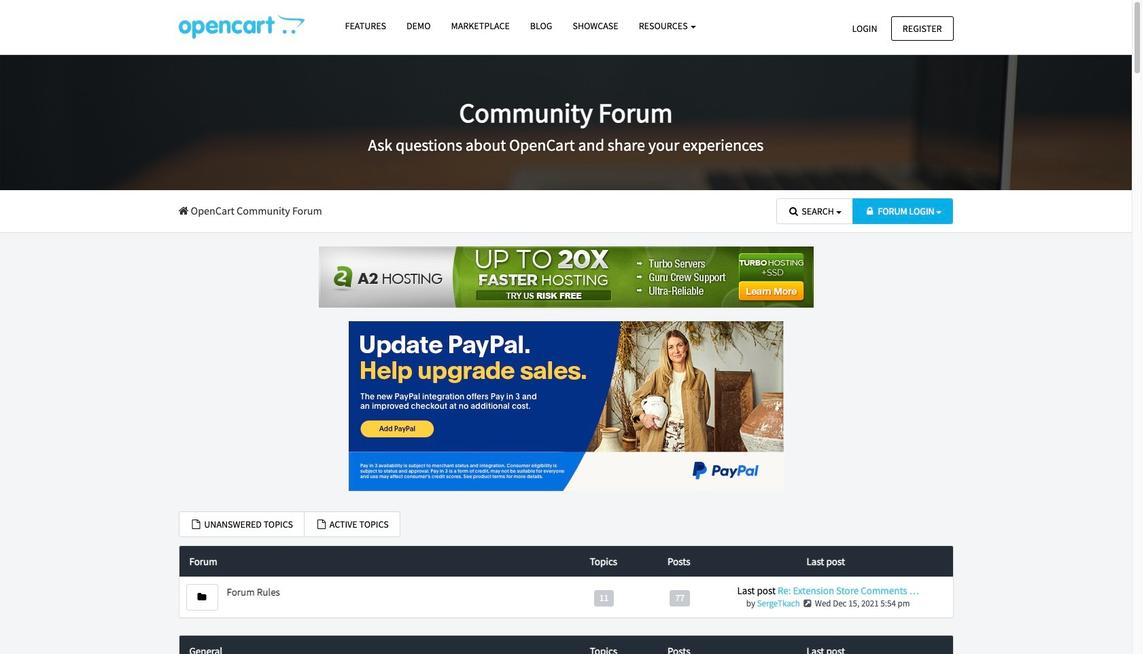 Task type: vqa. For each thing, say whether or not it's contained in the screenshot.
Illegal
no



Task type: locate. For each thing, give the bounding box(es) containing it.
lock image
[[864, 207, 876, 216]]

paypal payment gateway image
[[348, 321, 784, 491]]

search image
[[788, 207, 800, 216]]



Task type: describe. For each thing, give the bounding box(es) containing it.
home image
[[178, 205, 189, 216]]

view the latest post image
[[802, 600, 813, 609]]

forum rules image
[[198, 593, 206, 603]]

file o image
[[190, 520, 202, 529]]

file o image
[[315, 520, 328, 529]]

a2 hosting image
[[319, 247, 814, 308]]



